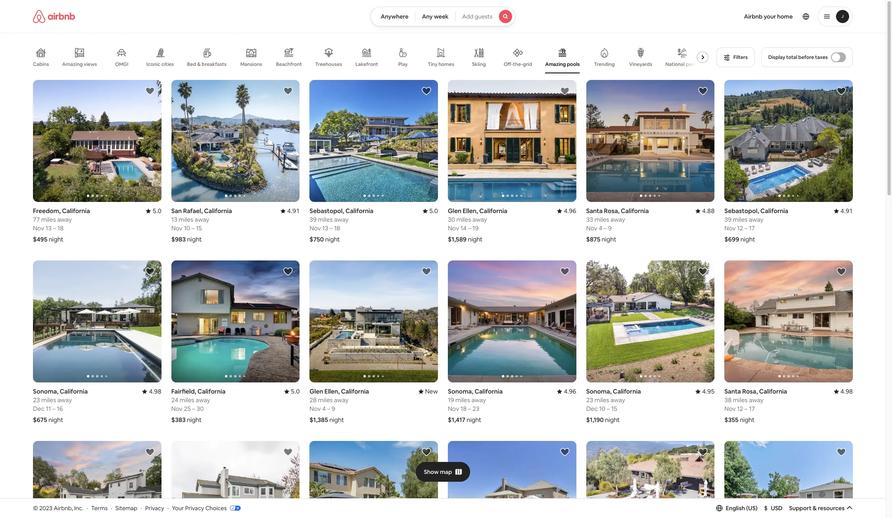 Task type: locate. For each thing, give the bounding box(es) containing it.
0 horizontal spatial 13
[[46, 224, 52, 232]]

nov up $699
[[725, 224, 736, 232]]

miles up $1,417
[[456, 396, 470, 404]]

1 vertical spatial &
[[813, 505, 817, 512]]

1 horizontal spatial santa
[[725, 388, 742, 396]]

add to wishlist: santa rosa, california image for 4.88
[[699, 86, 709, 96]]

1 vertical spatial 12
[[738, 405, 744, 413]]

12
[[738, 224, 744, 232], [738, 405, 744, 413]]

0 vertical spatial 12
[[738, 224, 744, 232]]

4.91 out of 5 average rating image
[[281, 207, 300, 215], [835, 207, 854, 215]]

add to wishlist: glen ellen, california image for new
[[422, 267, 432, 277]]

add to wishlist: sonoma, california image
[[145, 267, 155, 277], [560, 267, 570, 277], [699, 447, 709, 457]]

nov down 77 in the left top of the page
[[33, 224, 44, 232]]

0 horizontal spatial &
[[197, 61, 201, 68]]

0 horizontal spatial privacy
[[145, 505, 164, 512]]

2 sebastopol, from the left
[[725, 207, 760, 215]]

18 inside freedom, california 77 miles away nov 13 – 18 $495 night
[[57, 224, 64, 232]]

2 horizontal spatial add to wishlist: santa rosa, california image
[[837, 267, 847, 277]]

0 horizontal spatial 19
[[448, 396, 454, 404]]

& inside "group"
[[197, 61, 201, 68]]

amazing left views at the left
[[62, 61, 83, 68]]

0 vertical spatial glen
[[448, 207, 462, 215]]

4 · from the left
[[167, 505, 169, 512]]

0 horizontal spatial sebastopol,
[[310, 207, 344, 215]]

nov
[[33, 224, 44, 232], [448, 224, 460, 232], [171, 224, 183, 232], [310, 224, 321, 232], [587, 224, 598, 232], [725, 224, 736, 232], [448, 405, 460, 413], [171, 405, 183, 413], [310, 405, 321, 413], [725, 405, 736, 413]]

4.98 out of 5 average rating image
[[835, 388, 854, 396]]

23 for dec 11 – 16
[[33, 396, 40, 404]]

anywhere button
[[371, 7, 416, 26]]

16
[[57, 405, 63, 413]]

1 horizontal spatial amazing
[[546, 61, 566, 68]]

ellen, up '14'
[[463, 207, 478, 215]]

0 vertical spatial 9
[[609, 224, 612, 232]]

39 inside sebastopol, california 39 miles away nov 12 – 17 $699 night
[[725, 216, 732, 224]]

california inside sebastopol, california 39 miles away nov 12 – 17 $699 night
[[761, 207, 789, 215]]

13 inside sebastopol, california 39 miles away nov 13 – 18 $750 night
[[322, 224, 328, 232]]

1 horizontal spatial ellen,
[[463, 207, 478, 215]]

18 for 77 miles away
[[57, 224, 64, 232]]

0 vertical spatial 10
[[184, 224, 190, 232]]

miles up $750
[[318, 216, 333, 224]]

0 vertical spatial 19
[[473, 224, 479, 232]]

california inside 'santa rosa, california 38 miles away nov 12 – 17 $355 night'
[[760, 388, 788, 396]]

& right support
[[813, 505, 817, 512]]

miles inside glen ellen, california 30 miles away nov 14 – 19 $1,589 night
[[457, 216, 472, 224]]

39 up $750
[[310, 216, 317, 224]]

0 vertical spatial 17
[[750, 224, 755, 232]]

0 horizontal spatial 4.98
[[149, 388, 162, 396]]

13
[[171, 216, 177, 224], [46, 224, 52, 232], [322, 224, 328, 232]]

away inside sonoma, california 23 miles away dec 10 – 15 $1,190 night
[[611, 396, 626, 404]]

privacy
[[145, 505, 164, 512], [185, 505, 204, 512]]

glen for 30
[[448, 207, 462, 215]]

glen ellen, california 30 miles away nov 14 – 19 $1,589 night
[[448, 207, 508, 243]]

1 vertical spatial rosa,
[[743, 388, 758, 396]]

dec inside sonoma, california 23 miles away dec 10 – 15 $1,190 night
[[587, 405, 598, 413]]

your privacy choices
[[172, 505, 227, 512]]

13 down san
[[171, 216, 177, 224]]

0 horizontal spatial 4
[[322, 405, 326, 413]]

miles up 25
[[180, 396, 194, 404]]

5.0 for sebastopol, california 39 miles away nov 13 – 18 $750 night
[[430, 207, 438, 215]]

sonoma, up $1,190
[[587, 388, 612, 396]]

39 for nov 12 – 17
[[725, 216, 732, 224]]

sonoma, up 11
[[33, 388, 58, 396]]

12 up $355 at the bottom right of the page
[[738, 405, 744, 413]]

0 vertical spatial add to wishlist: santa rosa, california image
[[699, 86, 709, 96]]

2 horizontal spatial sonoma,
[[587, 388, 612, 396]]

None search field
[[371, 7, 516, 26]]

4 inside glen ellen, california 28 miles away nov 4 – 9 $1,385 night
[[322, 405, 326, 413]]

$675
[[33, 416, 47, 424]]

0 horizontal spatial amazing
[[62, 61, 83, 68]]

0 horizontal spatial 4.91
[[287, 207, 300, 215]]

1 privacy from the left
[[145, 505, 164, 512]]

away inside the sonoma, california 23 miles away dec 11 – 16 $675 night
[[57, 396, 72, 404]]

1 dec from the left
[[33, 405, 45, 413]]

parks
[[686, 61, 699, 68]]

glen inside glen ellen, california 30 miles away nov 14 – 19 $1,589 night
[[448, 207, 462, 215]]

1 vertical spatial 15
[[612, 405, 618, 413]]

$1,385
[[310, 416, 328, 424]]

santa up the 33
[[587, 207, 603, 215]]

away inside sonoma, california 19 miles away nov 18 – 23 $1,417 night
[[472, 396, 486, 404]]

santa
[[587, 207, 603, 215], [725, 388, 742, 396]]

nov down 38
[[725, 405, 736, 413]]

3 sonoma, from the left
[[587, 388, 612, 396]]

4.91 for sebastopol, california 39 miles away nov 12 – 17 $699 night
[[841, 207, 854, 215]]

any week
[[422, 13, 449, 20]]

sebastopol, up $699
[[725, 207, 760, 215]]

san rafael, california 13 miles away nov 10 – 15 $983 night
[[171, 207, 232, 243]]

17 inside 'santa rosa, california 38 miles away nov 12 – 17 $355 night'
[[750, 405, 755, 413]]

dec inside the sonoma, california 23 miles away dec 11 – 16 $675 night
[[33, 405, 45, 413]]

1 horizontal spatial 4.98
[[841, 388, 854, 396]]

0 vertical spatial &
[[197, 61, 201, 68]]

night right $1,417
[[467, 416, 482, 424]]

1 horizontal spatial 30
[[448, 216, 455, 224]]

39
[[310, 216, 317, 224], [725, 216, 732, 224]]

night right $875
[[602, 236, 617, 243]]

california inside the sonoma, california 23 miles away dec 11 – 16 $675 night
[[60, 388, 88, 396]]

– inside "santa rosa, california 33 miles away nov 4 – 9 $875 night"
[[604, 224, 607, 232]]

add to wishlist: santa rosa, california image
[[699, 86, 709, 96], [837, 267, 847, 277], [145, 447, 155, 457]]

2 sonoma, from the left
[[448, 388, 474, 396]]

glen up '14'
[[448, 207, 462, 215]]

miles up 11
[[41, 396, 56, 404]]

sebastopol, california 39 miles away nov 12 – 17 $699 night
[[725, 207, 789, 243]]

0 horizontal spatial dec
[[33, 405, 45, 413]]

1 vertical spatial 19
[[448, 396, 454, 404]]

9 inside glen ellen, california 28 miles away nov 4 – 9 $1,385 night
[[332, 405, 335, 413]]

display total before taxes
[[769, 54, 828, 61]]

0 horizontal spatial add to wishlist: santa rosa, california image
[[145, 447, 155, 457]]

new place to stay image
[[419, 388, 438, 396]]

1 vertical spatial santa
[[725, 388, 742, 396]]

trending
[[595, 61, 615, 68]]

night right $983
[[187, 236, 202, 243]]

1 horizontal spatial 39
[[725, 216, 732, 224]]

1 4.91 out of 5 average rating image from the left
[[281, 207, 300, 215]]

38
[[725, 396, 732, 404]]

19 up $1,417
[[448, 396, 454, 404]]

amazing left pools at the right of the page
[[546, 61, 566, 68]]

night inside "santa rosa, california 33 miles away nov 4 – 9 $875 night"
[[602, 236, 617, 243]]

2 horizontal spatial 5.0
[[430, 207, 438, 215]]

– inside the sonoma, california 23 miles away dec 11 – 16 $675 night
[[52, 405, 55, 413]]

add to wishlist: glen ellen, california image
[[560, 86, 570, 96], [422, 267, 432, 277]]

1 vertical spatial 9
[[332, 405, 335, 413]]

15 inside sonoma, california 23 miles away dec 10 – 15 $1,190 night
[[612, 405, 618, 413]]

miles down freedom,
[[41, 216, 56, 224]]

nov down 28
[[310, 405, 321, 413]]

1 horizontal spatial 18
[[334, 224, 340, 232]]

sonoma, for sonoma, california 23 miles away dec 11 – 16 $675 night
[[33, 388, 58, 396]]

2 horizontal spatial 5.0 out of 5 average rating image
[[423, 207, 438, 215]]

california inside freedom, california 77 miles away nov 13 – 18 $495 night
[[62, 207, 90, 215]]

0 horizontal spatial rosa,
[[604, 207, 620, 215]]

1 horizontal spatial privacy
[[185, 505, 204, 512]]

miles
[[41, 216, 56, 224], [457, 216, 472, 224], [179, 216, 194, 224], [318, 216, 333, 224], [595, 216, 610, 224], [734, 216, 748, 224], [41, 396, 56, 404], [456, 396, 470, 404], [180, 396, 194, 404], [318, 396, 333, 404], [595, 396, 610, 404], [734, 396, 748, 404]]

santa for 33
[[587, 207, 603, 215]]

iconic cities
[[147, 61, 174, 68]]

1 horizontal spatial add to wishlist: fairfield, california image
[[560, 447, 570, 457]]

2 4.98 from the left
[[841, 388, 854, 396]]

away inside sebastopol, california 39 miles away nov 13 – 18 $750 night
[[334, 216, 349, 224]]

2 vertical spatial add to wishlist: santa rosa, california image
[[145, 447, 155, 457]]

0 horizontal spatial 39
[[310, 216, 317, 224]]

4.98 for sonoma, california 23 miles away dec 11 – 16 $675 night
[[149, 388, 162, 396]]

2 39 from the left
[[725, 216, 732, 224]]

dec for dec 11 – 16
[[33, 405, 45, 413]]

miles up $699
[[734, 216, 748, 224]]

23
[[33, 396, 40, 404], [587, 396, 594, 404], [473, 405, 480, 413]]

0 vertical spatial ellen,
[[463, 207, 478, 215]]

$750
[[310, 236, 324, 243]]

rosa, inside 'santa rosa, california 38 miles away nov 12 – 17 $355 night'
[[743, 388, 758, 396]]

0 vertical spatial santa
[[587, 207, 603, 215]]

homes
[[439, 61, 455, 68]]

2 horizontal spatial 18
[[461, 405, 467, 413]]

23 inside the sonoma, california 23 miles away dec 11 – 16 $675 night
[[33, 396, 40, 404]]

away inside san rafael, california 13 miles away nov 10 – 15 $983 night
[[195, 216, 209, 224]]

amazing views
[[62, 61, 97, 68]]

night right $1,385
[[330, 416, 344, 424]]

5.0
[[153, 207, 162, 215], [430, 207, 438, 215], [291, 388, 300, 396]]

privacy right your
[[185, 505, 204, 512]]

ellen,
[[463, 207, 478, 215], [325, 388, 340, 396]]

10 inside san rafael, california 13 miles away nov 10 – 15 $983 night
[[184, 224, 190, 232]]

night right $495
[[49, 235, 63, 243]]

guests
[[475, 13, 493, 20]]

10 up $983
[[184, 224, 190, 232]]

miles up '14'
[[457, 216, 472, 224]]

0 vertical spatial add to wishlist: glen ellen, california image
[[560, 86, 570, 96]]

0 horizontal spatial 18
[[57, 224, 64, 232]]

(us)
[[747, 505, 758, 512]]

1 horizontal spatial 19
[[473, 224, 479, 232]]

18 inside sebastopol, california 39 miles away nov 13 – 18 $750 night
[[334, 224, 340, 232]]

nov inside glen ellen, california 30 miles away nov 14 – 19 $1,589 night
[[448, 224, 460, 232]]

the-
[[513, 61, 523, 68]]

1 vertical spatial 10
[[600, 405, 606, 413]]

0 horizontal spatial santa
[[587, 207, 603, 215]]

0 horizontal spatial add to wishlist: glen ellen, california image
[[422, 267, 432, 277]]

– inside 'santa rosa, california 38 miles away nov 12 – 17 $355 night'
[[745, 405, 748, 413]]

1 vertical spatial ellen,
[[325, 388, 340, 396]]

sonoma, up $1,417
[[448, 388, 474, 396]]

santa up 38
[[725, 388, 742, 396]]

1 vertical spatial 4.96
[[564, 388, 577, 396]]

39 inside sebastopol, california 39 miles away nov 13 – 18 $750 night
[[310, 216, 317, 224]]

add to wishlist: fremont, california image
[[283, 447, 293, 457]]

before
[[799, 54, 815, 61]]

privacy left your
[[145, 505, 164, 512]]

sitemap link
[[116, 505, 137, 512]]

support & resources button
[[790, 505, 854, 512]]

tiny homes
[[428, 61, 455, 68]]

2 4.91 from the left
[[841, 207, 854, 215]]

night down 16
[[49, 416, 63, 424]]

13 inside freedom, california 77 miles away nov 13 – 18 $495 night
[[46, 224, 52, 232]]

sonoma, inside sonoma, california 19 miles away nov 18 – 23 $1,417 night
[[448, 388, 474, 396]]

1 horizontal spatial add to wishlist: santa rosa, california image
[[699, 86, 709, 96]]

1 horizontal spatial 10
[[600, 405, 606, 413]]

support & resources
[[790, 505, 845, 512]]

add
[[463, 13, 474, 20]]

night right $355 at the bottom right of the page
[[740, 416, 755, 424]]

breakfasts
[[202, 61, 227, 68]]

$1,417
[[448, 416, 466, 424]]

$ usd
[[765, 505, 783, 512]]

0 vertical spatial add to wishlist: fairfield, california image
[[283, 267, 293, 277]]

1 12 from the top
[[738, 224, 744, 232]]

0 horizontal spatial add to wishlist: sonoma, california image
[[145, 267, 155, 277]]

1 sebastopol, from the left
[[310, 207, 344, 215]]

group
[[33, 41, 712, 73], [33, 80, 162, 202], [171, 80, 300, 202], [310, 80, 438, 202], [448, 80, 577, 202], [587, 80, 715, 202], [725, 80, 854, 202], [33, 261, 162, 383], [171, 261, 300, 383], [310, 261, 438, 383], [448, 261, 577, 383], [587, 261, 715, 383], [725, 261, 854, 383], [33, 441, 162, 518], [171, 441, 300, 518], [310, 441, 438, 518], [448, 441, 577, 518], [587, 441, 715, 518], [725, 441, 854, 518]]

0 horizontal spatial glen
[[310, 388, 323, 396]]

1 horizontal spatial add to wishlist: sonoma, california image
[[560, 267, 570, 277]]

1 4.91 from the left
[[287, 207, 300, 215]]

dec up $1,190
[[587, 405, 598, 413]]

2 · from the left
[[111, 505, 112, 512]]

4.98 for santa rosa, california 38 miles away nov 12 – 17 $355 night
[[841, 388, 854, 396]]

2 12 from the top
[[738, 405, 744, 413]]

skiing
[[472, 61, 486, 68]]

nov up $1,417
[[448, 405, 460, 413]]

dec left 11
[[33, 405, 45, 413]]

1 horizontal spatial rosa,
[[743, 388, 758, 396]]

sebastopol, inside sebastopol, california 39 miles away nov 13 – 18 $750 night
[[310, 207, 344, 215]]

4.98
[[149, 388, 162, 396], [841, 388, 854, 396]]

night inside sonoma, california 19 miles away nov 18 – 23 $1,417 night
[[467, 416, 482, 424]]

add to wishlist: antioch, california image
[[422, 447, 432, 457]]

4 up $1,385
[[322, 405, 326, 413]]

none search field containing anywhere
[[371, 7, 516, 26]]

1 vertical spatial add to wishlist: santa rosa, california image
[[837, 267, 847, 277]]

0 horizontal spatial 4.91 out of 5 average rating image
[[281, 207, 300, 215]]

ellen, up $1,385
[[325, 388, 340, 396]]

santa inside "santa rosa, california 33 miles away nov 4 – 9 $875 night"
[[587, 207, 603, 215]]

–
[[53, 224, 56, 232], [468, 224, 471, 232], [192, 224, 195, 232], [330, 224, 333, 232], [604, 224, 607, 232], [745, 224, 748, 232], [52, 405, 55, 413], [468, 405, 471, 413], [192, 405, 195, 413], [327, 405, 330, 413], [607, 405, 610, 413], [745, 405, 748, 413]]

1 vertical spatial 4
[[322, 405, 326, 413]]

0 horizontal spatial 23
[[33, 396, 40, 404]]

13 up $750
[[322, 224, 328, 232]]

miles inside glen ellen, california 28 miles away nov 4 – 9 $1,385 night
[[318, 396, 333, 404]]

5.0 out of 5 average rating image
[[146, 207, 162, 215], [423, 207, 438, 215], [285, 388, 300, 396]]

$
[[765, 505, 768, 512]]

12 inside sebastopol, california 39 miles away nov 12 – 17 $699 night
[[738, 224, 744, 232]]

play
[[399, 61, 408, 68]]

1 vertical spatial 17
[[750, 405, 755, 413]]

nov inside sebastopol, california 39 miles away nov 13 – 18 $750 night
[[310, 224, 321, 232]]

39 for nov 13 – 18
[[310, 216, 317, 224]]

1 horizontal spatial 15
[[612, 405, 618, 413]]

santa inside 'santa rosa, california 38 miles away nov 12 – 17 $355 night'
[[725, 388, 742, 396]]

sonoma, inside the sonoma, california 23 miles away dec 11 – 16 $675 night
[[33, 388, 58, 396]]

1 vertical spatial add to wishlist: glen ellen, california image
[[422, 267, 432, 277]]

1 horizontal spatial dec
[[587, 405, 598, 413]]

nov up $750
[[310, 224, 321, 232]]

18 for 39 miles away
[[334, 224, 340, 232]]

glen
[[448, 207, 462, 215], [310, 388, 323, 396]]

2 dec from the left
[[587, 405, 598, 413]]

night inside the sonoma, california 23 miles away dec 11 – 16 $675 night
[[49, 416, 63, 424]]

· right terms link
[[111, 505, 112, 512]]

ellen, inside glen ellen, california 28 miles away nov 4 – 9 $1,385 night
[[325, 388, 340, 396]]

13 for sebastopol, california
[[322, 224, 328, 232]]

nov down 24
[[171, 405, 183, 413]]

miles right 28
[[318, 396, 333, 404]]

night right $1,589 on the top of the page
[[468, 235, 483, 243]]

4.91
[[287, 207, 300, 215], [841, 207, 854, 215]]

4.88
[[703, 207, 715, 215]]

nov down the 33
[[587, 224, 598, 232]]

1 horizontal spatial 4
[[599, 224, 603, 232]]

fairfield, california 24 miles away nov 25 – 30 $383 night
[[171, 388, 226, 424]]

night right $699
[[741, 236, 756, 243]]

2 4.91 out of 5 average rating image from the left
[[835, 207, 854, 215]]

0 horizontal spatial 15
[[196, 224, 202, 232]]

0 horizontal spatial 10
[[184, 224, 190, 232]]

rosa, for 17
[[743, 388, 758, 396]]

night right $750
[[325, 236, 340, 243]]

nov up $983
[[171, 224, 183, 232]]

night inside sebastopol, california 39 miles away nov 12 – 17 $699 night
[[741, 236, 756, 243]]

add to wishlist: sebastopol, california image
[[837, 86, 847, 96]]

ellen, inside glen ellen, california 30 miles away nov 14 – 19 $1,589 night
[[463, 207, 478, 215]]

filters
[[734, 54, 748, 61]]

19 right '14'
[[473, 224, 479, 232]]

usd
[[772, 505, 783, 512]]

nov left '14'
[[448, 224, 460, 232]]

1 horizontal spatial sebastopol,
[[725, 207, 760, 215]]

0 horizontal spatial ellen,
[[325, 388, 340, 396]]

0 horizontal spatial 5.0
[[153, 207, 162, 215]]

0 vertical spatial 30
[[448, 216, 455, 224]]

0 vertical spatial 15
[[196, 224, 202, 232]]

39 up $699
[[725, 216, 732, 224]]

1 horizontal spatial 9
[[609, 224, 612, 232]]

1 horizontal spatial 4.91 out of 5 average rating image
[[835, 207, 854, 215]]

– inside san rafael, california 13 miles away nov 10 – 15 $983 night
[[192, 224, 195, 232]]

30 right 25
[[197, 405, 204, 413]]

your
[[764, 13, 777, 20]]

1 horizontal spatial 13
[[171, 216, 177, 224]]

miles inside "santa rosa, california 33 miles away nov 4 – 9 $875 night"
[[595, 216, 610, 224]]

sebastopol, inside sebastopol, california 39 miles away nov 12 – 17 $699 night
[[725, 207, 760, 215]]

· left your
[[167, 505, 169, 512]]

1 horizontal spatial 5.0
[[291, 388, 300, 396]]

1 horizontal spatial 4.91
[[841, 207, 854, 215]]

1 horizontal spatial &
[[813, 505, 817, 512]]

· left privacy link
[[141, 505, 142, 512]]

california inside glen ellen, california 28 miles away nov 4 – 9 $1,385 night
[[341, 388, 369, 396]]

night
[[49, 235, 63, 243], [468, 235, 483, 243], [187, 236, 202, 243], [325, 236, 340, 243], [602, 236, 617, 243], [741, 236, 756, 243], [49, 416, 63, 424], [467, 416, 482, 424], [187, 416, 202, 424], [330, 416, 344, 424], [606, 416, 620, 424], [740, 416, 755, 424]]

$355
[[725, 416, 739, 424]]

nov inside freedom, california 77 miles away nov 13 – 18 $495 night
[[33, 224, 44, 232]]

glen up 28
[[310, 388, 323, 396]]

total
[[787, 54, 798, 61]]

1 vertical spatial glen
[[310, 388, 323, 396]]

0 horizontal spatial 9
[[332, 405, 335, 413]]

1 horizontal spatial glen
[[448, 207, 462, 215]]

add to wishlist: sonoma, california image for 4.96
[[560, 267, 570, 277]]

1 horizontal spatial 5.0 out of 5 average rating image
[[285, 388, 300, 396]]

1 4.98 from the left
[[149, 388, 162, 396]]

4 up $875
[[599, 224, 603, 232]]

miles inside 'santa rosa, california 38 miles away nov 12 – 17 $355 night'
[[734, 396, 748, 404]]

terms link
[[91, 505, 108, 512]]

1 horizontal spatial sonoma,
[[448, 388, 474, 396]]

national
[[666, 61, 685, 68]]

4 for $1,385
[[322, 405, 326, 413]]

night down 25
[[187, 416, 202, 424]]

12 up $699
[[738, 224, 744, 232]]

0 vertical spatial 4
[[599, 224, 603, 232]]

0 vertical spatial rosa,
[[604, 207, 620, 215]]

rosa, inside "santa rosa, california 33 miles away nov 4 – 9 $875 night"
[[604, 207, 620, 215]]

15
[[196, 224, 202, 232], [612, 405, 618, 413]]

2 4.96 from the top
[[564, 388, 577, 396]]

1 vertical spatial 30
[[197, 405, 204, 413]]

glen inside glen ellen, california 28 miles away nov 4 – 9 $1,385 night
[[310, 388, 323, 396]]

freedom,
[[33, 207, 61, 215]]

23 inside sonoma, california 23 miles away dec 10 – 15 $1,190 night
[[587, 396, 594, 404]]

1 17 from the top
[[750, 224, 755, 232]]

sebastopol, up $750
[[310, 207, 344, 215]]

add to wishlist: santa rosa, california image for 4.98
[[837, 267, 847, 277]]

2 17 from the top
[[750, 405, 755, 413]]

add to wishlist: fairfield, california image
[[283, 267, 293, 277], [560, 447, 570, 457]]

&
[[197, 61, 201, 68], [813, 505, 817, 512]]

18
[[57, 224, 64, 232], [334, 224, 340, 232], [461, 405, 467, 413]]

· right inc.
[[87, 505, 88, 512]]

4 inside "santa rosa, california 33 miles away nov 4 – 9 $875 night"
[[599, 224, 603, 232]]

nov inside 'santa rosa, california 38 miles away nov 12 – 17 $355 night'
[[725, 405, 736, 413]]

4.98 out of 5 average rating image
[[142, 388, 162, 396]]

santa for 38
[[725, 388, 742, 396]]

california inside san rafael, california 13 miles away nov 10 – 15 $983 night
[[204, 207, 232, 215]]

miles right 38
[[734, 396, 748, 404]]

amazing
[[62, 61, 83, 68], [546, 61, 566, 68]]

sebastopol, california 39 miles away nov 13 – 18 $750 night
[[310, 207, 374, 243]]

10
[[184, 224, 190, 232], [600, 405, 606, 413]]

2 horizontal spatial 13
[[322, 224, 328, 232]]

0 horizontal spatial 30
[[197, 405, 204, 413]]

amazing for amazing views
[[62, 61, 83, 68]]

ellen, for 9
[[325, 388, 340, 396]]

5.0 for fairfield, california 24 miles away nov 25 – 30 $383 night
[[291, 388, 300, 396]]

miles down rafael, at the left top of the page
[[179, 216, 194, 224]]

& right bed
[[197, 61, 201, 68]]

night right $1,190
[[606, 416, 620, 424]]

$1,190
[[587, 416, 604, 424]]

19
[[473, 224, 479, 232], [448, 396, 454, 404]]

1 39 from the left
[[310, 216, 317, 224]]

california inside sonoma, california 23 miles away dec 10 – 15 $1,190 night
[[613, 388, 642, 396]]

1 4.96 from the top
[[564, 207, 577, 215]]

miles up $1,190
[[595, 396, 610, 404]]

off-the-grid
[[504, 61, 533, 68]]

2 horizontal spatial 23
[[587, 396, 594, 404]]

1 sonoma, from the left
[[33, 388, 58, 396]]

miles right the 33
[[595, 216, 610, 224]]

1 horizontal spatial add to wishlist: glen ellen, california image
[[560, 86, 570, 96]]

30
[[448, 216, 455, 224], [197, 405, 204, 413]]

– inside sonoma, california 23 miles away dec 10 – 15 $1,190 night
[[607, 405, 610, 413]]

30 up $1,589 on the top of the page
[[448, 216, 455, 224]]

1 horizontal spatial 23
[[473, 405, 480, 413]]

0 horizontal spatial 5.0 out of 5 average rating image
[[146, 207, 162, 215]]

night inside san rafael, california 13 miles away nov 10 – 15 $983 night
[[187, 236, 202, 243]]

add guests
[[463, 13, 493, 20]]

13 up $495
[[46, 224, 52, 232]]

sebastopol,
[[310, 207, 344, 215], [725, 207, 760, 215]]

0 vertical spatial 4.96
[[564, 207, 577, 215]]

0 horizontal spatial sonoma,
[[33, 388, 58, 396]]

omg!
[[115, 61, 128, 68]]

10 up $1,190
[[600, 405, 606, 413]]

terms · sitemap · privacy ·
[[91, 505, 169, 512]]



Task type: vqa. For each thing, say whether or not it's contained in the screenshot.


Task type: describe. For each thing, give the bounding box(es) containing it.
miles inside freedom, california 77 miles away nov 13 – 18 $495 night
[[41, 216, 56, 224]]

grid
[[523, 61, 533, 68]]

19 inside sonoma, california 19 miles away nov 18 – 23 $1,417 night
[[448, 396, 454, 404]]

california inside fairfield, california 24 miles away nov 25 – 30 $383 night
[[198, 388, 226, 396]]

24
[[171, 396, 178, 404]]

4.96 for glen ellen, california 30 miles away nov 14 – 19 $1,589 night
[[564, 207, 577, 215]]

show map button
[[416, 462, 471, 482]]

airbnb,
[[54, 505, 73, 512]]

off-
[[504, 61, 513, 68]]

anywhere
[[381, 13, 409, 20]]

away inside sebastopol, california 39 miles away nov 12 – 17 $699 night
[[750, 216, 764, 224]]

11
[[46, 405, 51, 413]]

add to wishlist: freedom, california image
[[145, 86, 155, 96]]

night inside glen ellen, california 30 miles away nov 14 – 19 $1,589 night
[[468, 235, 483, 243]]

nov inside fairfield, california 24 miles away nov 25 – 30 $383 night
[[171, 405, 183, 413]]

miles inside sonoma, california 19 miles away nov 18 – 23 $1,417 night
[[456, 396, 470, 404]]

show map
[[424, 468, 452, 476]]

33
[[587, 216, 594, 224]]

add to wishlist: sebastopol, california image
[[422, 86, 432, 96]]

© 2023 airbnb, inc. ·
[[33, 505, 88, 512]]

add to wishlist: concord, california image
[[837, 447, 847, 457]]

nov inside "santa rosa, california 33 miles away nov 4 – 9 $875 night"
[[587, 224, 598, 232]]

3 · from the left
[[141, 505, 142, 512]]

2023
[[39, 505, 52, 512]]

4.91 out of 5 average rating image for san rafael, california 13 miles away nov 10 – 15 $983 night
[[281, 207, 300, 215]]

california inside sonoma, california 19 miles away nov 18 – 23 $1,417 night
[[475, 388, 503, 396]]

13 for freedom, california
[[46, 224, 52, 232]]

4 for $875
[[599, 224, 603, 232]]

choices
[[206, 505, 227, 512]]

support
[[790, 505, 812, 512]]

nov inside sebastopol, california 39 miles away nov 12 – 17 $699 night
[[725, 224, 736, 232]]

away inside 'santa rosa, california 38 miles away nov 12 – 17 $355 night'
[[750, 396, 764, 404]]

iconic
[[147, 61, 160, 68]]

night inside freedom, california 77 miles away nov 13 – 18 $495 night
[[49, 235, 63, 243]]

miles inside san rafael, california 13 miles away nov 10 – 15 $983 night
[[179, 216, 194, 224]]

night inside sonoma, california 23 miles away dec 10 – 15 $1,190 night
[[606, 416, 620, 424]]

4.95 out of 5 average rating image
[[696, 388, 715, 396]]

national parks
[[666, 61, 699, 68]]

sonoma, for sonoma, california 19 miles away nov 18 – 23 $1,417 night
[[448, 388, 474, 396]]

home
[[778, 13, 793, 20]]

$495
[[33, 235, 47, 243]]

miles inside the sonoma, california 23 miles away dec 11 – 16 $675 night
[[41, 396, 56, 404]]

$875
[[587, 236, 601, 243]]

add to wishlist: san rafael, california image
[[283, 86, 293, 96]]

4.96 for sonoma, california 19 miles away nov 18 – 23 $1,417 night
[[564, 388, 577, 396]]

©
[[33, 505, 38, 512]]

9 for $1,385
[[332, 405, 335, 413]]

add to wishlist: sonoma, california image
[[699, 267, 709, 277]]

privacy link
[[145, 505, 164, 512]]

fairfield,
[[171, 388, 196, 396]]

ellen, for 19
[[463, 207, 478, 215]]

filters button
[[717, 47, 755, 67]]

any week button
[[415, 7, 456, 26]]

4.95
[[703, 388, 715, 396]]

away inside "santa rosa, california 33 miles away nov 4 – 9 $875 night"
[[611, 216, 626, 224]]

2 horizontal spatial add to wishlist: sonoma, california image
[[699, 447, 709, 457]]

30 inside fairfield, california 24 miles away nov 25 – 30 $383 night
[[197, 405, 204, 413]]

rafael,
[[183, 207, 203, 215]]

group containing amazing views
[[33, 41, 712, 73]]

9 for $875
[[609, 224, 612, 232]]

miles inside sebastopol, california 39 miles away nov 12 – 17 $699 night
[[734, 216, 748, 224]]

4.91 out of 5 average rating image for sebastopol, california 39 miles away nov 12 – 17 $699 night
[[835, 207, 854, 215]]

english (us) button
[[717, 505, 758, 512]]

cities
[[162, 61, 174, 68]]

77
[[33, 216, 40, 224]]

beachfront
[[276, 61, 302, 68]]

14
[[461, 224, 467, 232]]

– inside freedom, california 77 miles away nov 13 – 18 $495 night
[[53, 224, 56, 232]]

& for support
[[813, 505, 817, 512]]

5.0 out of 5 average rating image for sebastopol, california 39 miles away nov 13 – 18 $750 night
[[423, 207, 438, 215]]

week
[[434, 13, 449, 20]]

away inside glen ellen, california 28 miles away nov 4 – 9 $1,385 night
[[334, 396, 349, 404]]

santa rosa, california 33 miles away nov 4 – 9 $875 night
[[587, 207, 649, 243]]

13 inside san rafael, california 13 miles away nov 10 – 15 $983 night
[[171, 216, 177, 224]]

$383
[[171, 416, 186, 424]]

miles inside fairfield, california 24 miles away nov 25 – 30 $383 night
[[180, 396, 194, 404]]

1 vertical spatial add to wishlist: fairfield, california image
[[560, 447, 570, 457]]

4.91 for san rafael, california 13 miles away nov 10 – 15 $983 night
[[287, 207, 300, 215]]

california inside glen ellen, california 30 miles away nov 14 – 19 $1,589 night
[[480, 207, 508, 215]]

5.0 out of 5 average rating image for fairfield, california 24 miles away nov 25 – 30 $383 night
[[285, 388, 300, 396]]

10 inside sonoma, california 23 miles away dec 10 – 15 $1,190 night
[[600, 405, 606, 413]]

glen for 28
[[310, 388, 323, 396]]

nov inside glen ellen, california 28 miles away nov 4 – 9 $1,385 night
[[310, 405, 321, 413]]

views
[[84, 61, 97, 68]]

23 for dec 10 – 15
[[587, 396, 594, 404]]

25
[[184, 405, 191, 413]]

– inside sebastopol, california 39 miles away nov 12 – 17 $699 night
[[745, 224, 748, 232]]

freedom, california 77 miles away nov 13 – 18 $495 night
[[33, 207, 90, 243]]

4.96 out of 5 average rating image
[[558, 388, 577, 396]]

taxes
[[816, 54, 828, 61]]

your privacy choices link
[[172, 505, 241, 513]]

san
[[171, 207, 182, 215]]

night inside glen ellen, california 28 miles away nov 4 – 9 $1,385 night
[[330, 416, 344, 424]]

santa rosa, california 38 miles away nov 12 – 17 $355 night
[[725, 388, 788, 424]]

english (us)
[[726, 505, 758, 512]]

5.0 for freedom, california 77 miles away nov 13 – 18 $495 night
[[153, 207, 162, 215]]

add to wishlist: glen ellen, california image for 4.96
[[560, 86, 570, 96]]

away inside fairfield, california 24 miles away nov 25 – 30 $383 night
[[196, 396, 210, 404]]

amazing pools
[[546, 61, 580, 68]]

new
[[425, 388, 438, 396]]

english
[[726, 505, 746, 512]]

– inside fairfield, california 24 miles away nov 25 – 30 $383 night
[[192, 405, 195, 413]]

terms
[[91, 505, 108, 512]]

any
[[422, 13, 433, 20]]

tiny
[[428, 61, 438, 68]]

sonoma, california 23 miles away dec 10 – 15 $1,190 night
[[587, 388, 642, 424]]

dec for dec 10 – 15
[[587, 405, 598, 413]]

night inside 'santa rosa, california 38 miles away nov 12 – 17 $355 night'
[[740, 416, 755, 424]]

sonoma, for sonoma, california 23 miles away dec 10 – 15 $1,190 night
[[587, 388, 612, 396]]

30 inside glen ellen, california 30 miles away nov 14 – 19 $1,589 night
[[448, 216, 455, 224]]

cabins
[[33, 61, 49, 68]]

add guests button
[[456, 7, 516, 26]]

sebastopol, for 12
[[725, 207, 760, 215]]

add to wishlist: sonoma, california image for 4.98
[[145, 267, 155, 277]]

resources
[[819, 505, 845, 512]]

0 horizontal spatial add to wishlist: fairfield, california image
[[283, 267, 293, 277]]

sitemap
[[116, 505, 137, 512]]

nov inside san rafael, california 13 miles away nov 10 – 15 $983 night
[[171, 224, 183, 232]]

15 inside san rafael, california 13 miles away nov 10 – 15 $983 night
[[196, 224, 202, 232]]

sonoma, california 23 miles away dec 11 – 16 $675 night
[[33, 388, 88, 424]]

23 inside sonoma, california 19 miles away nov 18 – 23 $1,417 night
[[473, 405, 480, 413]]

– inside glen ellen, california 30 miles away nov 14 – 19 $1,589 night
[[468, 224, 471, 232]]

– inside sonoma, california 19 miles away nov 18 – 23 $1,417 night
[[468, 405, 471, 413]]

4.88 out of 5 average rating image
[[696, 207, 715, 215]]

night inside sebastopol, california 39 miles away nov 13 – 18 $750 night
[[325, 236, 340, 243]]

& for bed
[[197, 61, 201, 68]]

california inside sebastopol, california 39 miles away nov 13 – 18 $750 night
[[346, 207, 374, 215]]

nov inside sonoma, california 19 miles away nov 18 – 23 $1,417 night
[[448, 405, 460, 413]]

$1,589
[[448, 235, 467, 243]]

airbnb your home link
[[740, 8, 798, 25]]

sebastopol, for 13
[[310, 207, 344, 215]]

night inside fairfield, california 24 miles away nov 25 – 30 $383 night
[[187, 416, 202, 424]]

california inside "santa rosa, california 33 miles away nov 4 – 9 $875 night"
[[621, 207, 649, 215]]

miles inside sebastopol, california 39 miles away nov 13 – 18 $750 night
[[318, 216, 333, 224]]

bed & breakfasts
[[187, 61, 227, 68]]

airbnb
[[745, 13, 763, 20]]

– inside glen ellen, california 28 miles away nov 4 – 9 $1,385 night
[[327, 405, 330, 413]]

miles inside sonoma, california 23 miles away dec 10 – 15 $1,190 night
[[595, 396, 610, 404]]

4.96 out of 5 average rating image
[[558, 207, 577, 215]]

profile element
[[526, 0, 854, 33]]

treehouses
[[315, 61, 342, 68]]

5.0 out of 5 average rating image for freedom, california 77 miles away nov 13 – 18 $495 night
[[146, 207, 162, 215]]

$699
[[725, 236, 740, 243]]

show
[[424, 468, 439, 476]]

19 inside glen ellen, california 30 miles away nov 14 – 19 $1,589 night
[[473, 224, 479, 232]]

1 · from the left
[[87, 505, 88, 512]]

inc.
[[74, 505, 83, 512]]

– inside sebastopol, california 39 miles away nov 13 – 18 $750 night
[[330, 224, 333, 232]]

pools
[[567, 61, 580, 68]]

sonoma, california 19 miles away nov 18 – 23 $1,417 night
[[448, 388, 503, 424]]

rosa, for 9
[[604, 207, 620, 215]]

bed
[[187, 61, 196, 68]]

glen ellen, california 28 miles away nov 4 – 9 $1,385 night
[[310, 388, 369, 424]]

away inside glen ellen, california 30 miles away nov 14 – 19 $1,589 night
[[473, 216, 487, 224]]

map
[[440, 468, 452, 476]]

2 privacy from the left
[[185, 505, 204, 512]]

away inside freedom, california 77 miles away nov 13 – 18 $495 night
[[57, 216, 72, 224]]

28
[[310, 396, 317, 404]]

17 inside sebastopol, california 39 miles away nov 12 – 17 $699 night
[[750, 224, 755, 232]]

vineyards
[[630, 61, 653, 68]]

12 inside 'santa rosa, california 38 miles away nov 12 – 17 $355 night'
[[738, 405, 744, 413]]

lakefront
[[356, 61, 378, 68]]

amazing for amazing pools
[[546, 61, 566, 68]]

18 inside sonoma, california 19 miles away nov 18 – 23 $1,417 night
[[461, 405, 467, 413]]



